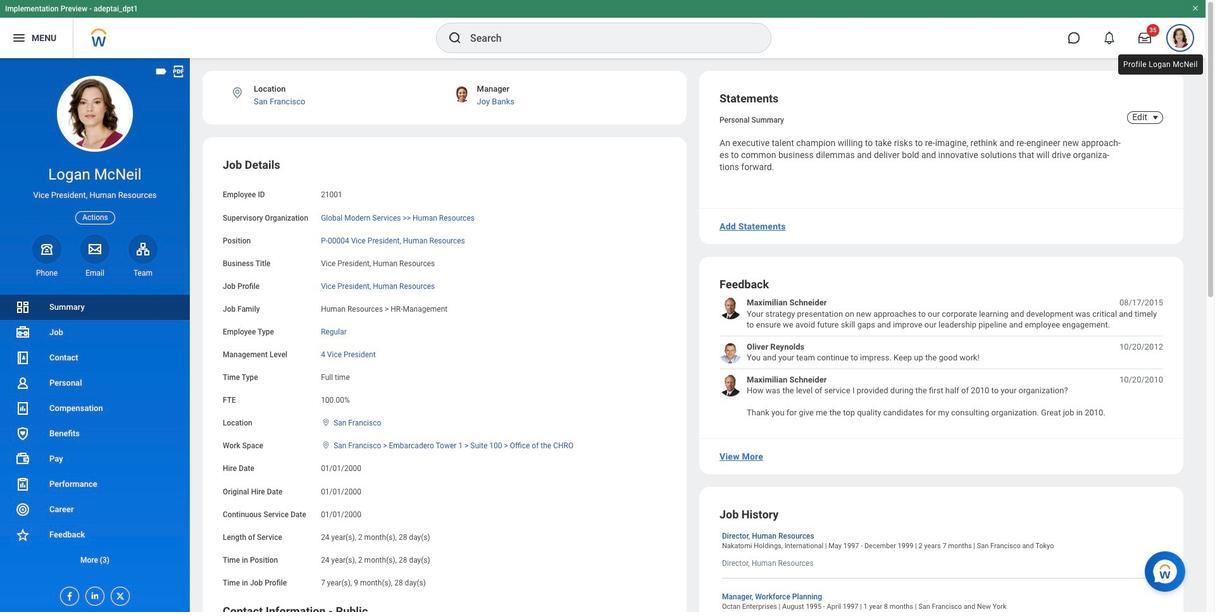 Task type: locate. For each thing, give the bounding box(es) containing it.
tag image
[[154, 65, 168, 78]]

employee's photo (maximilian schneider) image down employee's photo (oliver reynolds)
[[720, 374, 742, 397]]

facebook image
[[61, 588, 75, 602]]

tooltip
[[1116, 52, 1205, 77]]

caret down image
[[1148, 113, 1163, 123]]

performance image
[[15, 477, 30, 492]]

employee's photo (maximilian schneider) image up employee's photo (oliver reynolds)
[[720, 298, 742, 320]]

employee's photo (oliver reynolds) image
[[720, 341, 742, 364]]

close environment banner image
[[1192, 4, 1199, 12]]

0 vertical spatial location image
[[321, 418, 331, 427]]

feedback image
[[15, 528, 30, 543]]

location image
[[321, 418, 331, 427], [321, 441, 331, 450]]

list
[[0, 295, 190, 573], [720, 298, 1163, 418]]

1 vertical spatial location image
[[321, 441, 331, 450]]

1 employee's photo (maximilian schneider) image from the top
[[720, 298, 742, 320]]

0 horizontal spatial list
[[0, 295, 190, 573]]

group
[[223, 158, 666, 589]]

phone image
[[38, 242, 56, 257]]

summary image
[[15, 300, 30, 315]]

pay image
[[15, 452, 30, 467]]

0 vertical spatial employee's photo (maximilian schneider) image
[[720, 298, 742, 320]]

1 vertical spatial employee's photo (maximilian schneider) image
[[720, 374, 742, 397]]

mail image
[[87, 242, 103, 257]]

career image
[[15, 502, 30, 518]]

linkedin image
[[86, 588, 100, 601]]

employee's photo (maximilian schneider) image
[[720, 298, 742, 320], [720, 374, 742, 397]]

banner
[[0, 0, 1206, 58]]

2 employee's photo (maximilian schneider) image from the top
[[720, 374, 742, 397]]

1 location image from the top
[[321, 418, 331, 427]]

job image
[[15, 325, 30, 340]]



Task type: describe. For each thing, give the bounding box(es) containing it.
personal summary element
[[720, 113, 784, 125]]

2 location image from the top
[[321, 441, 331, 450]]

navigation pane region
[[0, 58, 190, 613]]

view team image
[[135, 242, 151, 257]]

team logan mcneil element
[[128, 268, 158, 278]]

search image
[[447, 30, 463, 46]]

inbox large image
[[1138, 32, 1151, 44]]

location image
[[230, 86, 244, 100]]

phone logan mcneil element
[[32, 268, 61, 278]]

notifications large image
[[1103, 32, 1116, 44]]

justify image
[[11, 30, 27, 46]]

view printable version (pdf) image
[[171, 65, 185, 78]]

Search Workday  search field
[[470, 24, 745, 52]]

email logan mcneil element
[[80, 268, 109, 278]]

benefits image
[[15, 427, 30, 442]]

personal image
[[15, 376, 30, 391]]

x image
[[111, 588, 125, 602]]

compensation image
[[15, 401, 30, 416]]

profile logan mcneil image
[[1170, 28, 1190, 51]]

full time element
[[321, 371, 350, 382]]

1 horizontal spatial list
[[720, 298, 1163, 418]]

contact image
[[15, 351, 30, 366]]



Task type: vqa. For each thing, say whether or not it's contained in the screenshot.
middle the inbox image
no



